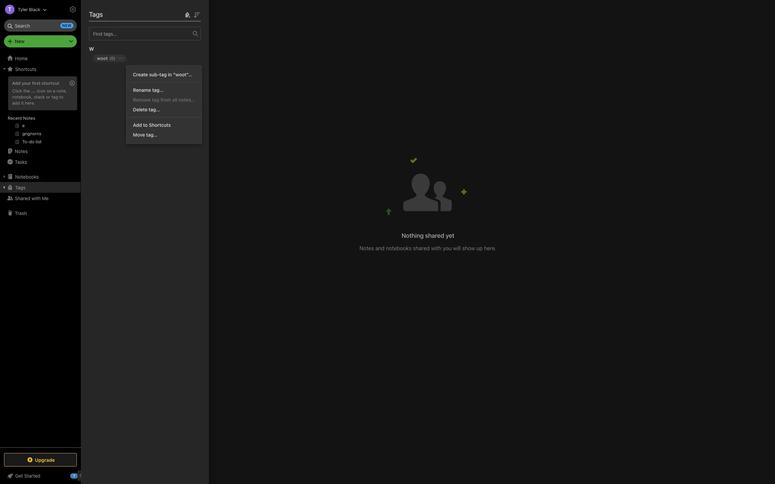 Task type: vqa. For each thing, say whether or not it's contained in the screenshot.
tab list
no



Task type: describe. For each thing, give the bounding box(es) containing it.
create
[[133, 72, 148, 78]]

get started
[[15, 474, 40, 480]]

note,
[[57, 88, 67, 94]]

started
[[24, 474, 40, 480]]

rename tag…
[[133, 87, 163, 93]]

shared with me element
[[81, 0, 775, 485]]

first
[[32, 81, 41, 86]]

remove tag from all notes… link
[[126, 95, 202, 105]]

will
[[453, 246, 461, 252]]

get
[[15, 474, 23, 480]]

delete tag…
[[133, 107, 160, 113]]

the
[[23, 88, 30, 94]]

shortcuts button
[[0, 64, 81, 74]]

shared inside shared with me link
[[15, 196, 30, 201]]

create sub-tag in "woot"… link
[[126, 70, 202, 80]]

add for add your first shortcut
[[12, 81, 20, 86]]

create sub-tag in "woot"…
[[133, 72, 192, 78]]

0 vertical spatial shared
[[425, 233, 444, 240]]

group inside tree
[[0, 74, 81, 149]]

up
[[476, 246, 483, 252]]

expand tags image
[[2, 185, 7, 190]]

notebooks
[[15, 174, 39, 180]]

0 vertical spatial with
[[114, 9, 126, 17]]

Help and Learning task checklist field
[[0, 471, 81, 482]]

delete tag… link
[[126, 105, 202, 115]]

home link
[[0, 53, 81, 64]]

notes for notes
[[15, 148, 28, 154]]

tag… for move tag…
[[146, 132, 157, 138]]

stack
[[34, 94, 45, 100]]

on
[[47, 88, 52, 94]]

dropdown list menu
[[126, 70, 202, 140]]

sort options image
[[193, 11, 201, 19]]

add to shortcuts
[[133, 122, 171, 128]]

Find tags… text field
[[89, 29, 193, 38]]

notes…
[[178, 97, 195, 103]]

Search text field
[[9, 20, 72, 32]]

click the ...
[[12, 88, 36, 94]]

...
[[31, 88, 36, 94]]

new
[[62, 23, 71, 28]]

move tag… link
[[126, 130, 202, 140]]

w
[[89, 46, 94, 52]]

or
[[46, 94, 50, 100]]

home
[[15, 55, 28, 61]]

shared with me link
[[0, 193, 81, 204]]

"woot"…
[[173, 72, 192, 78]]

remove
[[133, 97, 151, 103]]

shortcut
[[42, 81, 59, 86]]

delete
[[133, 107, 147, 113]]

move
[[133, 132, 145, 138]]

woot
[[97, 56, 108, 61]]

rename tag… link
[[126, 85, 202, 95]]

new search field
[[9, 20, 73, 32]]

click
[[12, 88, 22, 94]]

Account field
[[0, 3, 47, 16]]

click to collapse image
[[78, 472, 83, 481]]

tyler
[[18, 7, 28, 12]]

0 vertical spatial notes
[[23, 116, 35, 121]]

Tag actions field
[[115, 55, 126, 62]]

0
[[111, 56, 114, 61]]

2 horizontal spatial tag
[[159, 72, 167, 78]]

2 vertical spatial with
[[431, 246, 441, 252]]

move tag…
[[133, 132, 157, 138]]



Task type: locate. For each thing, give the bounding box(es) containing it.
shared inside shared with me element
[[91, 9, 112, 17]]

0 horizontal spatial shared with me
[[15, 196, 49, 201]]

you
[[443, 246, 452, 252]]

notebooks
[[386, 246, 412, 252]]

0 vertical spatial shared
[[91, 9, 112, 17]]

tyler black
[[18, 7, 40, 12]]

tag… down the add to shortcuts
[[146, 132, 157, 138]]

add to shortcuts link
[[126, 120, 202, 130]]

notes up "tasks"
[[15, 148, 28, 154]]

1 vertical spatial notes
[[15, 148, 28, 154]]

1 horizontal spatial shared with me
[[91, 9, 137, 17]]

a
[[53, 88, 55, 94]]

notes
[[23, 116, 35, 121], [15, 148, 28, 154], [359, 246, 374, 252]]

tag left in
[[159, 72, 167, 78]]

1 vertical spatial shared
[[413, 246, 430, 252]]

new
[[15, 38, 25, 44]]

shortcuts up move tag… link
[[149, 122, 171, 128]]

notebooks link
[[0, 172, 81, 182]]

w row group
[[89, 40, 206, 73]]

recent notes
[[8, 116, 35, 121]]

0 horizontal spatial add
[[12, 81, 20, 86]]

tag down 'a'
[[51, 94, 58, 100]]

0 horizontal spatial to
[[59, 94, 63, 100]]

remove tag from all notes…
[[133, 97, 195, 103]]

shortcuts inside shortcuts button
[[15, 66, 36, 72]]

Sort field
[[193, 10, 201, 19]]

0 horizontal spatial tags
[[15, 185, 25, 191]]

1 vertical spatial with
[[32, 196, 41, 201]]

0 horizontal spatial shortcuts
[[15, 66, 36, 72]]

1 vertical spatial shared with me
[[15, 196, 49, 201]]

me inside shared with me element
[[128, 9, 137, 17]]

1 horizontal spatial shared
[[91, 9, 112, 17]]

shortcuts
[[15, 66, 36, 72], [149, 122, 171, 128]]

tags button
[[0, 182, 81, 193]]

icon on a note, notebook, stack or tag to add it here.
[[12, 88, 67, 106]]

shared with me
[[91, 9, 137, 17], [15, 196, 49, 201]]

1 vertical spatial me
[[42, 196, 49, 201]]

0 horizontal spatial here.
[[25, 100, 35, 106]]

tag…
[[152, 87, 163, 93], [149, 107, 160, 113], [146, 132, 157, 138]]

shared down nothing shared yet
[[413, 246, 430, 252]]

add for add to shortcuts
[[133, 122, 142, 128]]

2 vertical spatial notes
[[359, 246, 374, 252]]

tags right settings image on the left top of the page
[[89, 10, 103, 18]]

1 horizontal spatial shortcuts
[[149, 122, 171, 128]]

shared right settings image on the left top of the page
[[91, 9, 112, 17]]

0 vertical spatial to
[[59, 94, 63, 100]]

tag… up "remove tag from all notes…" link
[[152, 87, 163, 93]]

1 horizontal spatial to
[[143, 122, 148, 128]]

from
[[160, 97, 171, 103]]

notebook,
[[12, 94, 33, 100]]

tag inside the icon on a note, notebook, stack or tag to add it here.
[[51, 94, 58, 100]]

0 vertical spatial shortcuts
[[15, 66, 36, 72]]

0 vertical spatial tags
[[89, 10, 103, 18]]

woot ( 0 )
[[97, 56, 115, 61]]

1 vertical spatial tag…
[[149, 107, 160, 113]]

me inside shared with me link
[[42, 196, 49, 201]]

black
[[29, 7, 40, 12]]

tag
[[159, 72, 167, 78], [51, 94, 58, 100], [152, 97, 159, 103]]

nothing
[[402, 233, 424, 240]]

yet
[[446, 233, 454, 240]]

create new tag image
[[183, 11, 191, 19]]

tasks button
[[0, 157, 81, 167]]

0 horizontal spatial shared
[[15, 196, 30, 201]]

1 vertical spatial here.
[[484, 246, 496, 252]]

here. inside the icon on a note, notebook, stack or tag to add it here.
[[25, 100, 35, 106]]

shared up trash
[[15, 196, 30, 201]]

it
[[21, 100, 24, 106]]

1 vertical spatial shortcuts
[[149, 122, 171, 128]]

your
[[22, 81, 31, 86]]

settings image
[[69, 5, 77, 13]]

1 horizontal spatial with
[[114, 9, 126, 17]]

sub-
[[149, 72, 159, 78]]

1 horizontal spatial me
[[128, 9, 137, 17]]

with left you
[[431, 246, 441, 252]]

0 vertical spatial shared with me
[[91, 9, 137, 17]]

tags down 'notebooks' on the left top of page
[[15, 185, 25, 191]]

1 vertical spatial add
[[133, 122, 142, 128]]

me down tags button
[[42, 196, 49, 201]]

0 horizontal spatial me
[[42, 196, 49, 201]]

shortcuts inside add to shortcuts link
[[149, 122, 171, 128]]

0 vertical spatial add
[[12, 81, 20, 86]]

1 vertical spatial to
[[143, 122, 148, 128]]

recent
[[8, 116, 22, 121]]

group
[[0, 74, 81, 149]]

add
[[12, 100, 20, 106]]

trash
[[15, 210, 27, 216]]

1 horizontal spatial tag
[[152, 97, 159, 103]]

tag… for rename tag…
[[152, 87, 163, 93]]

me up the find tags… text box
[[128, 9, 137, 17]]

show
[[462, 246, 475, 252]]

all
[[172, 97, 177, 103]]

to down note,
[[59, 94, 63, 100]]

to
[[59, 94, 63, 100], [143, 122, 148, 128]]

upgrade button
[[4, 454, 77, 467]]

0 horizontal spatial with
[[32, 196, 41, 201]]

tree
[[0, 53, 81, 448]]

here. inside shared with me element
[[484, 246, 496, 252]]

0 vertical spatial tag…
[[152, 87, 163, 93]]

group containing add your first shortcut
[[0, 74, 81, 149]]

tasks
[[15, 159, 27, 165]]

tags
[[89, 10, 103, 18], [15, 185, 25, 191]]

notes and notebooks shared with you will show up here.
[[359, 246, 496, 252]]

2 vertical spatial tag…
[[146, 132, 157, 138]]

notes left and
[[359, 246, 374, 252]]

add your first shortcut
[[12, 81, 59, 86]]

woot row
[[89, 53, 206, 73]]

with up the find tags… text box
[[114, 9, 126, 17]]

tree containing home
[[0, 53, 81, 448]]

add up move at the top
[[133, 122, 142, 128]]

shared up notes and notebooks shared with you will show up here.
[[425, 233, 444, 240]]

add
[[12, 81, 20, 86], [133, 122, 142, 128]]

to up "move tag…"
[[143, 122, 148, 128]]

to inside dropdown list menu
[[143, 122, 148, 128]]

2 horizontal spatial with
[[431, 246, 441, 252]]

here. right up
[[484, 246, 496, 252]]

1 horizontal spatial add
[[133, 122, 142, 128]]

new button
[[4, 35, 77, 48]]

1 vertical spatial tags
[[15, 185, 25, 191]]

0 vertical spatial here.
[[25, 100, 35, 106]]

add inside tree
[[12, 81, 20, 86]]

to inside the icon on a note, notebook, stack or tag to add it here.
[[59, 94, 63, 100]]

trash link
[[0, 208, 81, 219]]

tag left from
[[152, 97, 159, 103]]

shared
[[91, 9, 112, 17], [15, 196, 30, 201]]

shortcuts down home
[[15, 66, 36, 72]]

0 horizontal spatial tag
[[51, 94, 58, 100]]

0 vertical spatial me
[[128, 9, 137, 17]]

notes for notes and notebooks shared with you will show up here.
[[359, 246, 374, 252]]

shared with me inside shared with me element
[[91, 9, 137, 17]]

and
[[375, 246, 384, 252]]

add up click
[[12, 81, 20, 86]]

icon
[[37, 88, 45, 94]]

notes right "recent"
[[23, 116, 35, 121]]

(
[[110, 56, 111, 61]]

shared with me inside shared with me link
[[15, 196, 49, 201]]

tag… for delete tag…
[[149, 107, 160, 113]]

)
[[114, 56, 115, 61]]

shared
[[425, 233, 444, 240], [413, 246, 430, 252]]

7
[[73, 474, 75, 479]]

expand notebooks image
[[2, 174, 7, 180]]

in
[[168, 72, 172, 78]]

with down tags button
[[32, 196, 41, 201]]

1 horizontal spatial here.
[[484, 246, 496, 252]]

add inside dropdown list menu
[[133, 122, 142, 128]]

me
[[128, 9, 137, 17], [42, 196, 49, 201]]

here. right it
[[25, 100, 35, 106]]

tags inside button
[[15, 185, 25, 191]]

notes inside shared with me element
[[359, 246, 374, 252]]

nothing shared yet
[[402, 233, 454, 240]]

rename
[[133, 87, 151, 93]]

upgrade
[[35, 458, 55, 464]]

notes link
[[0, 146, 81, 157]]

with
[[114, 9, 126, 17], [32, 196, 41, 201], [431, 246, 441, 252]]

tag… down remove tag from all notes…
[[149, 107, 160, 113]]

1 horizontal spatial tags
[[89, 10, 103, 18]]

here.
[[25, 100, 35, 106], [484, 246, 496, 252]]

1 vertical spatial shared
[[15, 196, 30, 201]]



